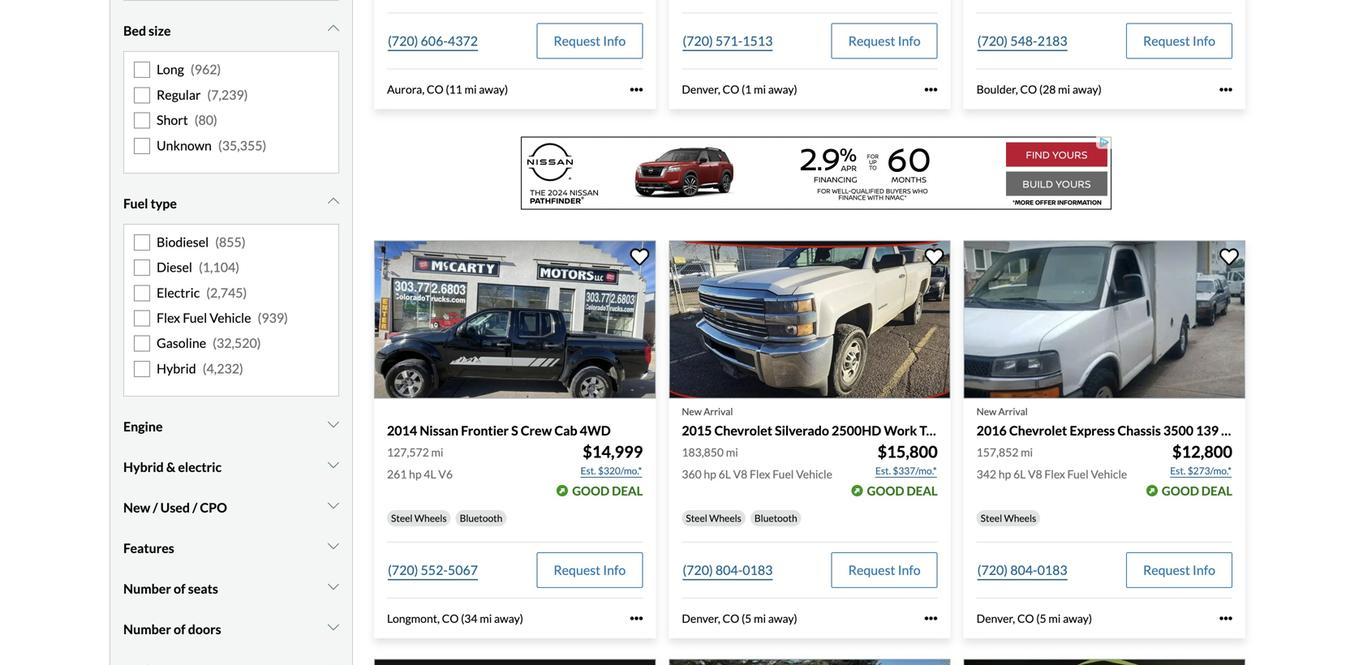 Task type: vqa. For each thing, say whether or not it's contained in the screenshot.
'High Price Above $30,569'
no



Task type: describe. For each thing, give the bounding box(es) containing it.
request info button for $15,800's (720) 804-0183 button
[[832, 553, 938, 588]]

chevron down image inside features dropdown button
[[328, 540, 339, 553]]

est. for $15,800
[[876, 465, 891, 477]]

good for $15,800
[[867, 484, 905, 498]]

157,852
[[977, 446, 1019, 459]]

5067
[[448, 562, 478, 578]]

away) right (1 at right
[[769, 83, 798, 96]]

biodiesel (855)
[[157, 234, 246, 250]]

good deal for $15,800
[[867, 484, 938, 498]]

new arrival 2016 chevrolet express chassis 3500 139 cutaway with 1wt rwd
[[977, 406, 1364, 439]]

127,572 mi 261 hp 4l v6
[[387, 446, 453, 481]]

denver, for $15,800
[[682, 612, 721, 626]]

steel wheels for $12,800
[[981, 513, 1037, 524]]

(5 for $15,800
[[742, 612, 752, 626]]

0 horizontal spatial vehicle
[[210, 310, 251, 326]]

548-
[[1011, 33, 1038, 49]]

fuel down electric (2,745)
[[183, 310, 207, 326]]

rwd
[[1336, 423, 1364, 439]]

with
[[1276, 423, 1302, 439]]

4l
[[424, 467, 436, 481]]

flex for $12,800
[[1045, 467, 1066, 481]]

info for (720) 804-0183 button related to $12,800
[[1193, 562, 1216, 578]]

fuel inside 157,852 mi 342 hp 6l v8 flex fuel vehicle
[[1068, 467, 1089, 481]]

request info for (720) 548-2183 button request info button
[[1144, 33, 1216, 49]]

silver 2021 nissan versa sv fwd sedan front-wheel drive automatic image
[[964, 660, 1246, 666]]

571-
[[716, 33, 743, 49]]

gasoline
[[157, 335, 206, 351]]

white 2015 chevrolet silverado 2500hd work truck lb 4wd pickup truck four-wheel drive 6-speed automatic overdrive image
[[669, 241, 951, 399]]

(4,232)
[[203, 361, 243, 377]]

(32,520)
[[213, 335, 261, 351]]

info for (720) 571-1513 button
[[898, 33, 921, 49]]

est. for $14,999
[[581, 465, 596, 477]]

deal for $14,999
[[612, 484, 643, 498]]

(720) 552-5067 button
[[387, 553, 479, 588]]

(720) 606-4372
[[388, 33, 478, 49]]

request info button for (720) 571-1513 button
[[832, 23, 938, 59]]

(720) 552-5067
[[388, 562, 478, 578]]

request for (720) 571-1513 button
[[849, 33, 896, 49]]

127,572
[[387, 446, 429, 459]]

features button
[[123, 529, 339, 569]]

(720) for (720) 548-2183 button
[[978, 33, 1008, 49]]

chevron down image for electric
[[328, 459, 339, 472]]

mi right (1 at right
[[754, 83, 766, 96]]

261
[[387, 467, 407, 481]]

$14,999
[[583, 442, 643, 462]]

est. $273/mo.* button
[[1170, 463, 1233, 479]]

804- for $12,800
[[1011, 562, 1038, 578]]

183,850 mi 360 hp 6l v8 flex fuel vehicle
[[682, 446, 833, 481]]

$15,800
[[878, 442, 938, 462]]

number of doors button
[[123, 610, 339, 650]]

crew
[[521, 423, 552, 439]]

(720) for (720) 606-4372 'button' on the left of the page
[[388, 33, 418, 49]]

number of seats button
[[123, 569, 339, 610]]

hybrid & electric
[[123, 460, 222, 475]]

steel for $15,800
[[686, 513, 708, 524]]

hybrid & electric button
[[123, 447, 339, 488]]

fuel type
[[123, 196, 177, 211]]

est. $337/mo.* button
[[875, 463, 938, 479]]

1 steel wheels from the left
[[391, 513, 447, 524]]

electric
[[178, 460, 222, 475]]

(855)
[[215, 234, 246, 250]]

(720) 548-2183 button
[[977, 23, 1069, 59]]

boulder,
[[977, 83, 1019, 96]]

electric (2,745)
[[157, 285, 247, 301]]

mi right (34 at the left of the page
[[480, 612, 492, 626]]

biodiesel
[[157, 234, 209, 250]]

(35,355)
[[218, 137, 267, 153]]

(5 for $12,800
[[1037, 612, 1047, 626]]

(720) 571-1513 button
[[682, 23, 774, 59]]

mi right (28
[[1059, 83, 1071, 96]]

bed
[[123, 23, 146, 39]]

vehicle for $15,800
[[796, 467, 833, 481]]

request info button for (720) 606-4372 'button' on the left of the page
[[537, 23, 643, 59]]

number of seats
[[123, 581, 218, 597]]

truck
[[920, 423, 953, 439]]

$337/mo.*
[[893, 465, 937, 477]]

used
[[160, 500, 190, 516]]

away) right (11
[[479, 83, 508, 96]]

away) up the white 2019 ram 1500 classic warlock crew cab 4wd pickup truck four-wheel drive 8-speed automatic image on the bottom
[[769, 612, 798, 626]]

3500
[[1164, 423, 1194, 439]]

(34
[[461, 612, 478, 626]]

ellipsis h image for longmont, co (34 mi away)
[[630, 613, 643, 626]]

arrival for $15,800
[[704, 406, 733, 418]]

seats
[[188, 581, 218, 597]]

183,850
[[682, 446, 724, 459]]

black 2014 nissan frontier s crew cab 4wd pickup truck four-wheel drive 5-speed automatic image
[[374, 241, 656, 399]]

info for the (720) 552-5067 button
[[603, 562, 626, 578]]

$320/mo.*
[[598, 465, 642, 477]]

boulder, co (28 mi away)
[[977, 83, 1102, 96]]

white 2019 ram 1500 classic warlock crew cab 4wd pickup truck four-wheel drive 8-speed automatic image
[[669, 660, 951, 666]]

(7,239)
[[207, 87, 248, 103]]

short
[[157, 112, 188, 128]]

6l for $15,800
[[719, 467, 731, 481]]

2183
[[1038, 33, 1068, 49]]

(720) for $15,800's (720) 804-0183 button
[[683, 562, 713, 578]]

mi inside 127,572 mi 261 hp 4l v6
[[431, 446, 444, 459]]

chevron down image inside engine dropdown button
[[328, 418, 339, 431]]

360
[[682, 467, 702, 481]]

est. for $12,800
[[1171, 465, 1186, 477]]

2015
[[682, 423, 712, 439]]

flex for $15,800
[[750, 467, 771, 481]]

new arrival 2015 chevrolet silverado 2500hd work truck lb 4wd
[[682, 406, 1004, 439]]

request info button for (720) 548-2183 button
[[1127, 23, 1233, 59]]

unknown
[[157, 137, 212, 153]]

away) right (34 at the left of the page
[[494, 612, 524, 626]]

0183 for $15,800
[[743, 562, 773, 578]]

white 2016 chevrolet express chassis 3500 139 cutaway with 1wt rwd van rear-wheel drive 6-speed automatic overdrive image
[[964, 241, 1246, 399]]

request for the (720) 552-5067 button
[[554, 562, 601, 578]]

2 / from the left
[[192, 500, 197, 516]]

s
[[512, 423, 519, 439]]

flex fuel vehicle (939)
[[157, 310, 288, 326]]

fuel inside fuel type dropdown button
[[123, 196, 148, 211]]

good for $14,999
[[572, 484, 610, 498]]

1513
[[743, 33, 773, 49]]

$15,800 est. $337/mo.*
[[876, 442, 938, 477]]

arrival for $12,800
[[999, 406, 1028, 418]]

(720) 804-0183 button for $12,800
[[977, 553, 1069, 588]]

(720) 571-1513
[[683, 33, 773, 49]]

hp for $15,800
[[704, 467, 717, 481]]

denver, co (5 mi away) for $15,800
[[682, 612, 798, 626]]

of for seats
[[174, 581, 186, 597]]

size
[[149, 23, 171, 39]]

info for (720) 606-4372 'button' on the left of the page
[[603, 33, 626, 49]]

doors
[[188, 622, 221, 638]]

chevron down image for type
[[328, 195, 339, 208]]

hybrid (4,232)
[[157, 361, 243, 377]]

(720) for the (720) 552-5067 button
[[388, 562, 418, 578]]

$12,800
[[1173, 442, 1233, 462]]

cpo
[[200, 500, 227, 516]]

2014 nissan frontier s crew cab 4wd
[[387, 423, 611, 439]]

1 bluetooth from the left
[[460, 513, 503, 524]]

short (80)
[[157, 112, 217, 128]]

new for $12,800
[[977, 406, 997, 418]]

(28
[[1040, 83, 1056, 96]]

(720) 606-4372 button
[[387, 23, 479, 59]]

804- for $15,800
[[716, 562, 743, 578]]

white 2015 ford f-350 super duty xl supercab 4wd pickup truck four-wheel drive 6-speed automatic image
[[374, 660, 656, 666]]

(2,745)
[[206, 285, 247, 301]]

(720) 804-0183 for $12,800
[[978, 562, 1068, 578]]

cab
[[555, 423, 578, 439]]

request info button for (720) 804-0183 button related to $12,800
[[1127, 553, 1233, 588]]

advertisement element
[[521, 137, 1112, 210]]

deal for $12,800
[[1202, 484, 1233, 498]]



Task type: locate. For each thing, give the bounding box(es) containing it.
new up 2016
[[977, 406, 997, 418]]

2 (5 from the left
[[1037, 612, 1047, 626]]

2 good deal from the left
[[867, 484, 938, 498]]

1 (720) 804-0183 from the left
[[683, 562, 773, 578]]

4wd up 157,852
[[973, 423, 1004, 439]]

1 804- from the left
[[716, 562, 743, 578]]

(720) for (720) 571-1513 button
[[683, 33, 713, 49]]

chassis
[[1118, 423, 1162, 439]]

552-
[[421, 562, 448, 578]]

$12,800 est. $273/mo.*
[[1171, 442, 1233, 477]]

mi down nissan
[[431, 446, 444, 459]]

chevrolet for $12,800
[[1010, 423, 1068, 439]]

3 est. from the left
[[1171, 465, 1186, 477]]

1 vertical spatial ellipsis h image
[[630, 613, 643, 626]]

regular (7,239)
[[157, 87, 248, 103]]

mi right 157,852
[[1021, 446, 1034, 459]]

new inside new arrival 2015 chevrolet silverado 2500hd work truck lb 4wd
[[682, 406, 702, 418]]

good deal down the est. $320/mo.* button
[[572, 484, 643, 498]]

0 vertical spatial number
[[123, 581, 171, 597]]

hybrid
[[157, 361, 196, 377], [123, 460, 164, 475]]

ellipsis h image for boulder, co (28 mi away)
[[1220, 83, 1233, 96]]

bluetooth down 183,850 mi 360 hp 6l v8 flex fuel vehicle
[[755, 513, 798, 524]]

vehicle inside 157,852 mi 342 hp 6l v8 flex fuel vehicle
[[1091, 467, 1128, 481]]

3 hp from the left
[[999, 467, 1012, 481]]

1 horizontal spatial denver, co (5 mi away)
[[977, 612, 1093, 626]]

denver,
[[682, 83, 721, 96], [682, 612, 721, 626], [977, 612, 1016, 626]]

denver, co (5 mi away) for $12,800
[[977, 612, 1093, 626]]

3 good from the left
[[1162, 484, 1200, 498]]

hp inside 183,850 mi 360 hp 6l v8 flex fuel vehicle
[[704, 467, 717, 481]]

fuel left type
[[123, 196, 148, 211]]

0 horizontal spatial ellipsis h image
[[630, 613, 643, 626]]

2 steel from the left
[[686, 513, 708, 524]]

new inside 'new arrival 2016 chevrolet express chassis 3500 139 cutaway with 1wt rwd'
[[977, 406, 997, 418]]

$14,999 est. $320/mo.*
[[581, 442, 643, 477]]

0 horizontal spatial 6l
[[719, 467, 731, 481]]

chevron down image for seats
[[328, 581, 339, 594]]

6l inside 157,852 mi 342 hp 6l v8 flex fuel vehicle
[[1014, 467, 1026, 481]]

0 horizontal spatial deal
[[612, 484, 643, 498]]

lb
[[955, 423, 970, 439]]

2 horizontal spatial flex
[[1045, 467, 1066, 481]]

&
[[166, 460, 176, 475]]

6l for $12,800
[[1014, 467, 1026, 481]]

2 horizontal spatial steel wheels
[[981, 513, 1037, 524]]

fuel type button
[[123, 183, 339, 224]]

steel down 342
[[981, 513, 1003, 524]]

v8 inside 157,852 mi 342 hp 6l v8 flex fuel vehicle
[[1029, 467, 1043, 481]]

est. down $12,800
[[1171, 465, 1186, 477]]

(720)
[[388, 33, 418, 49], [683, 33, 713, 49], [978, 33, 1008, 49], [388, 562, 418, 578], [683, 562, 713, 578], [978, 562, 1008, 578]]

2500hd
[[832, 423, 882, 439]]

number for number of doors
[[123, 622, 171, 638]]

info for (720) 548-2183 button
[[1193, 33, 1216, 49]]

hp left 4l
[[409, 467, 422, 481]]

chevron down image for doors
[[328, 621, 339, 634]]

0 horizontal spatial wheels
[[415, 513, 447, 524]]

request info for request info button related to $15,800's (720) 804-0183 button
[[849, 562, 921, 578]]

1 horizontal spatial arrival
[[999, 406, 1028, 418]]

0 horizontal spatial steel wheels
[[391, 513, 447, 524]]

ellipsis h image
[[1220, 83, 1233, 96], [630, 613, 643, 626]]

1 hp from the left
[[409, 467, 422, 481]]

2 of from the top
[[174, 622, 186, 638]]

features
[[123, 541, 174, 557]]

new / used / cpo button
[[123, 488, 339, 529]]

2 horizontal spatial good deal
[[1162, 484, 1233, 498]]

denver, for $12,800
[[977, 612, 1016, 626]]

flex right 342
[[1045, 467, 1066, 481]]

number inside dropdown button
[[123, 622, 171, 638]]

0 horizontal spatial denver, co (5 mi away)
[[682, 612, 798, 626]]

silverado
[[775, 423, 830, 439]]

2 v8 from the left
[[1029, 467, 1043, 481]]

1 horizontal spatial /
[[192, 500, 197, 516]]

gasoline (32,520)
[[157, 335, 261, 351]]

1 (5 from the left
[[742, 612, 752, 626]]

deal down $273/mo.*
[[1202, 484, 1233, 498]]

2 chevron down image from the top
[[328, 459, 339, 472]]

hp for $12,800
[[999, 467, 1012, 481]]

1 horizontal spatial 0183
[[1038, 562, 1068, 578]]

wheels down 157,852 mi 342 hp 6l v8 flex fuel vehicle
[[1005, 513, 1037, 524]]

3 steel from the left
[[981, 513, 1003, 524]]

2 horizontal spatial hp
[[999, 467, 1012, 481]]

1 horizontal spatial steel wheels
[[686, 513, 742, 524]]

2 horizontal spatial est.
[[1171, 465, 1186, 477]]

1 vertical spatial of
[[174, 622, 186, 638]]

0 horizontal spatial v8
[[734, 467, 748, 481]]

chevrolet up 157,852 mi 342 hp 6l v8 flex fuel vehicle
[[1010, 423, 1068, 439]]

v8 right 342
[[1029, 467, 1043, 481]]

request info for request info button for the (720) 552-5067 button
[[554, 562, 626, 578]]

good down est. $337/mo.* button
[[867, 484, 905, 498]]

aurora,
[[387, 83, 425, 96]]

number inside dropdown button
[[123, 581, 171, 597]]

3 wheels from the left
[[1005, 513, 1037, 524]]

1 steel from the left
[[391, 513, 413, 524]]

bluetooth up 5067
[[460, 513, 503, 524]]

0 horizontal spatial chevrolet
[[715, 423, 773, 439]]

ellipsis h image
[[630, 83, 643, 96], [925, 83, 938, 96], [925, 613, 938, 626], [1220, 613, 1233, 626]]

0 horizontal spatial new
[[123, 500, 150, 516]]

steel down 360
[[686, 513, 708, 524]]

(720) 804-0183 for $15,800
[[683, 562, 773, 578]]

chevron down image inside "new / used / cpo" dropdown button
[[328, 499, 339, 512]]

info for $15,800's (720) 804-0183 button
[[898, 562, 921, 578]]

6l inside 183,850 mi 360 hp 6l v8 flex fuel vehicle
[[719, 467, 731, 481]]

longmont, co (34 mi away)
[[387, 612, 524, 626]]

0 horizontal spatial (720) 804-0183 button
[[682, 553, 774, 588]]

good deal down est. $273/mo.* button
[[1162, 484, 1233, 498]]

mi up silver 2021 nissan versa sv fwd sedan front-wheel drive automatic image
[[1049, 612, 1061, 626]]

1 horizontal spatial est.
[[876, 465, 891, 477]]

2 good from the left
[[867, 484, 905, 498]]

of
[[174, 581, 186, 597], [174, 622, 186, 638]]

(939)
[[258, 310, 288, 326]]

1 6l from the left
[[719, 467, 731, 481]]

(720) inside button
[[978, 33, 1008, 49]]

1 horizontal spatial (720) 804-0183 button
[[977, 553, 1069, 588]]

request for (720) 548-2183 button
[[1144, 33, 1191, 49]]

0183 for $12,800
[[1038, 562, 1068, 578]]

2 steel wheels from the left
[[686, 513, 742, 524]]

steel wheels down 4l
[[391, 513, 447, 524]]

4 chevron down image from the top
[[328, 621, 339, 634]]

2 horizontal spatial good
[[1162, 484, 1200, 498]]

arrival up 2016
[[999, 406, 1028, 418]]

of inside dropdown button
[[174, 622, 186, 638]]

6l down 157,852
[[1014, 467, 1026, 481]]

flex inside 157,852 mi 342 hp 6l v8 flex fuel vehicle
[[1045, 467, 1066, 481]]

est. $320/mo.* button
[[580, 463, 643, 479]]

hybrid for hybrid (4,232)
[[157, 361, 196, 377]]

wheels down 183,850 mi 360 hp 6l v8 flex fuel vehicle
[[710, 513, 742, 524]]

v6
[[439, 467, 453, 481]]

/ left the used
[[153, 500, 158, 516]]

wheels down 4l
[[415, 513, 447, 524]]

4372
[[448, 33, 478, 49]]

0 vertical spatial of
[[174, 581, 186, 597]]

number of doors
[[123, 622, 221, 638]]

diesel
[[157, 259, 192, 275]]

hybrid inside dropdown button
[[123, 460, 164, 475]]

2 number from the top
[[123, 622, 171, 638]]

vehicle down (2,745)
[[210, 310, 251, 326]]

2 chevron down image from the top
[[328, 195, 339, 208]]

$273/mo.*
[[1188, 465, 1232, 477]]

work
[[884, 423, 917, 439]]

1 horizontal spatial hp
[[704, 467, 717, 481]]

mi inside 157,852 mi 342 hp 6l v8 flex fuel vehicle
[[1021, 446, 1034, 459]]

chevron down image inside fuel type dropdown button
[[328, 195, 339, 208]]

2 hp from the left
[[704, 467, 717, 481]]

2 wheels from the left
[[710, 513, 742, 524]]

1 horizontal spatial vehicle
[[796, 467, 833, 481]]

4 chevron down image from the top
[[328, 540, 339, 553]]

2 804- from the left
[[1011, 562, 1038, 578]]

long (962)
[[157, 61, 221, 77]]

chevron down image inside bed size dropdown button
[[328, 22, 339, 35]]

fuel inside 183,850 mi 360 hp 6l v8 flex fuel vehicle
[[773, 467, 794, 481]]

arrival inside new arrival 2015 chevrolet silverado 2500hd work truck lb 4wd
[[704, 406, 733, 418]]

of left seats
[[174, 581, 186, 597]]

longmont,
[[387, 612, 440, 626]]

0 horizontal spatial flex
[[157, 310, 180, 326]]

est. down $14,999
[[581, 465, 596, 477]]

chevrolet for $15,800
[[715, 423, 773, 439]]

0183
[[743, 562, 773, 578], [1038, 562, 1068, 578]]

engine
[[123, 419, 163, 435]]

steel wheels
[[391, 513, 447, 524], [686, 513, 742, 524], [981, 513, 1037, 524]]

chevron down image inside number of seats dropdown button
[[328, 581, 339, 594]]

est.
[[581, 465, 596, 477], [876, 465, 891, 477], [1171, 465, 1186, 477]]

diesel (1,104)
[[157, 259, 240, 275]]

2 4wd from the left
[[973, 423, 1004, 439]]

info
[[603, 33, 626, 49], [898, 33, 921, 49], [1193, 33, 1216, 49], [603, 562, 626, 578], [898, 562, 921, 578], [1193, 562, 1216, 578]]

away) up silver 2021 nissan versa sv fwd sedan front-wheel drive automatic image
[[1064, 612, 1093, 626]]

1 horizontal spatial (720) 804-0183
[[978, 562, 1068, 578]]

0 horizontal spatial hp
[[409, 467, 422, 481]]

2 est. from the left
[[876, 465, 891, 477]]

1 horizontal spatial 4wd
[[973, 423, 1004, 439]]

deal for $15,800
[[907, 484, 938, 498]]

good deal down est. $337/mo.* button
[[867, 484, 938, 498]]

4wd up $14,999
[[580, 423, 611, 439]]

1 horizontal spatial flex
[[750, 467, 771, 481]]

6l
[[719, 467, 731, 481], [1014, 467, 1026, 481]]

3 chevron down image from the top
[[328, 581, 339, 594]]

1 chevron down image from the top
[[328, 22, 339, 35]]

chevron down image
[[328, 22, 339, 35], [328, 195, 339, 208], [328, 499, 339, 512], [328, 540, 339, 553]]

0 vertical spatial ellipsis h image
[[1220, 83, 1233, 96]]

2 horizontal spatial deal
[[1202, 484, 1233, 498]]

v8 for $15,800
[[734, 467, 748, 481]]

fuel down silverado
[[773, 467, 794, 481]]

0 vertical spatial hybrid
[[157, 361, 196, 377]]

1 horizontal spatial 6l
[[1014, 467, 1026, 481]]

new for $15,800
[[682, 406, 702, 418]]

1 horizontal spatial ellipsis h image
[[1220, 83, 1233, 96]]

est. inside $14,999 est. $320/mo.*
[[581, 465, 596, 477]]

good deal for $12,800
[[1162, 484, 1233, 498]]

number down number of seats
[[123, 622, 171, 638]]

est. inside $12,800 est. $273/mo.*
[[1171, 465, 1186, 477]]

1 deal from the left
[[612, 484, 643, 498]]

vehicle inside 183,850 mi 360 hp 6l v8 flex fuel vehicle
[[796, 467, 833, 481]]

of for doors
[[174, 622, 186, 638]]

new
[[682, 406, 702, 418], [977, 406, 997, 418], [123, 500, 150, 516]]

engine button
[[123, 407, 339, 447]]

wheels
[[415, 513, 447, 524], [710, 513, 742, 524], [1005, 513, 1037, 524]]

1 vertical spatial number
[[123, 622, 171, 638]]

1 / from the left
[[153, 500, 158, 516]]

good down est. $273/mo.* button
[[1162, 484, 1200, 498]]

unknown (35,355)
[[157, 137, 267, 153]]

chevrolet inside new arrival 2015 chevrolet silverado 2500hd work truck lb 4wd
[[715, 423, 773, 439]]

3 steel wheels from the left
[[981, 513, 1037, 524]]

type
[[151, 196, 177, 211]]

1 4wd from the left
[[580, 423, 611, 439]]

steel wheels down 342
[[981, 513, 1037, 524]]

1wt
[[1305, 423, 1333, 439]]

342
[[977, 467, 997, 481]]

chevron down image for size
[[328, 22, 339, 35]]

vehicle down express
[[1091, 467, 1128, 481]]

co
[[427, 83, 444, 96], [723, 83, 740, 96], [1021, 83, 1038, 96], [442, 612, 459, 626], [723, 612, 740, 626], [1018, 612, 1035, 626]]

(5 up the white 2019 ram 1500 classic warlock crew cab 4wd pickup truck four-wheel drive 8-speed automatic image on the bottom
[[742, 612, 752, 626]]

0 horizontal spatial /
[[153, 500, 158, 516]]

5 chevron down image from the top
[[328, 662, 339, 666]]

cutaway
[[1222, 423, 1273, 439]]

1 horizontal spatial v8
[[1029, 467, 1043, 481]]

chevron down image for /
[[328, 499, 339, 512]]

(80)
[[195, 112, 217, 128]]

flex down electric
[[157, 310, 180, 326]]

steel wheels down 360
[[686, 513, 742, 524]]

1 arrival from the left
[[704, 406, 733, 418]]

4wd
[[580, 423, 611, 439], [973, 423, 1004, 439]]

2 deal from the left
[[907, 484, 938, 498]]

1 horizontal spatial new
[[682, 406, 702, 418]]

(720) 804-0183
[[683, 562, 773, 578], [978, 562, 1068, 578]]

0 horizontal spatial arrival
[[704, 406, 733, 418]]

1 number from the top
[[123, 581, 171, 597]]

(11
[[446, 83, 463, 96]]

1 (720) 804-0183 button from the left
[[682, 553, 774, 588]]

2014
[[387, 423, 417, 439]]

fuel down express
[[1068, 467, 1089, 481]]

arrival up 2015
[[704, 406, 733, 418]]

0 horizontal spatial est.
[[581, 465, 596, 477]]

3 deal from the left
[[1202, 484, 1233, 498]]

request info for request info button associated with (720) 571-1513 button
[[849, 33, 921, 49]]

1 good deal from the left
[[572, 484, 643, 498]]

number for number of seats
[[123, 581, 171, 597]]

request info for request info button for (720) 804-0183 button related to $12,800
[[1144, 562, 1216, 578]]

3 chevron down image from the top
[[328, 499, 339, 512]]

away) right (28
[[1073, 83, 1102, 96]]

139
[[1197, 423, 1219, 439]]

good deal for $14,999
[[572, 484, 643, 498]]

vehicle down silverado
[[796, 467, 833, 481]]

1 horizontal spatial steel
[[686, 513, 708, 524]]

mi up the white 2019 ram 1500 classic warlock crew cab 4wd pickup truck four-wheel drive 8-speed automatic image on the bottom
[[754, 612, 766, 626]]

vehicle for $12,800
[[1091, 467, 1128, 481]]

hybrid for hybrid & electric
[[123, 460, 164, 475]]

arrival
[[704, 406, 733, 418], [999, 406, 1028, 418]]

electric
[[157, 285, 200, 301]]

(720) for (720) 804-0183 button related to $12,800
[[978, 562, 1008, 578]]

hp inside 127,572 mi 261 hp 4l v6
[[409, 467, 422, 481]]

2 horizontal spatial vehicle
[[1091, 467, 1128, 481]]

2 horizontal spatial steel
[[981, 513, 1003, 524]]

0 horizontal spatial (720) 804-0183
[[683, 562, 773, 578]]

1 est. from the left
[[581, 465, 596, 477]]

/ left cpo
[[192, 500, 197, 516]]

1 horizontal spatial good deal
[[867, 484, 938, 498]]

(1
[[742, 83, 752, 96]]

(720) inside 'button'
[[388, 33, 418, 49]]

(5 up silver 2021 nissan versa sv fwd sedan front-wheel drive automatic image
[[1037, 612, 1047, 626]]

2 6l from the left
[[1014, 467, 1026, 481]]

v8
[[734, 467, 748, 481], [1029, 467, 1043, 481]]

2 0183 from the left
[[1038, 562, 1068, 578]]

1 horizontal spatial chevrolet
[[1010, 423, 1068, 439]]

1 horizontal spatial good
[[867, 484, 905, 498]]

(720) 804-0183 button for $15,800
[[682, 553, 774, 588]]

deal down $320/mo.*
[[612, 484, 643, 498]]

long
[[157, 61, 184, 77]]

of left doors
[[174, 622, 186, 638]]

3 good deal from the left
[[1162, 484, 1233, 498]]

1 chevron down image from the top
[[328, 418, 339, 431]]

0 horizontal spatial steel
[[391, 513, 413, 524]]

2 denver, co (5 mi away) from the left
[[977, 612, 1093, 626]]

0 horizontal spatial good
[[572, 484, 610, 498]]

hp for $14,999
[[409, 467, 422, 481]]

0 horizontal spatial 804-
[[716, 562, 743, 578]]

2 arrival from the left
[[999, 406, 1028, 418]]

deal down $337/mo.*
[[907, 484, 938, 498]]

est. inside $15,800 est. $337/mo.*
[[876, 465, 891, 477]]

1 denver, co (5 mi away) from the left
[[682, 612, 798, 626]]

of inside dropdown button
[[174, 581, 186, 597]]

bed size
[[123, 23, 171, 39]]

good deal
[[572, 484, 643, 498], [867, 484, 938, 498], [1162, 484, 1233, 498]]

request for (720) 606-4372 'button' on the left of the page
[[554, 33, 601, 49]]

0 horizontal spatial 0183
[[743, 562, 773, 578]]

steel wheels for $15,800
[[686, 513, 742, 524]]

/
[[153, 500, 158, 516], [192, 500, 197, 516]]

request info
[[554, 33, 626, 49], [849, 33, 921, 49], [1144, 33, 1216, 49], [554, 562, 626, 578], [849, 562, 921, 578], [1144, 562, 1216, 578]]

chevron down image inside "number of doors" dropdown button
[[328, 621, 339, 634]]

request info button for the (720) 552-5067 button
[[537, 553, 643, 588]]

1 v8 from the left
[[734, 467, 748, 481]]

chevron down image inside hybrid & electric dropdown button
[[328, 459, 339, 472]]

number down features
[[123, 581, 171, 597]]

1 horizontal spatial bluetooth
[[755, 513, 798, 524]]

wheels for $12,800
[[1005, 513, 1037, 524]]

2 (720) 804-0183 button from the left
[[977, 553, 1069, 588]]

1 chevrolet from the left
[[715, 423, 773, 439]]

1 horizontal spatial deal
[[907, 484, 938, 498]]

mi right (11
[[465, 83, 477, 96]]

2 horizontal spatial wheels
[[1005, 513, 1037, 524]]

steel for $12,800
[[981, 513, 1003, 524]]

1 horizontal spatial wheels
[[710, 513, 742, 524]]

0 horizontal spatial good deal
[[572, 484, 643, 498]]

steel down 261
[[391, 513, 413, 524]]

hp inside 157,852 mi 342 hp 6l v8 flex fuel vehicle
[[999, 467, 1012, 481]]

hp right 342
[[999, 467, 1012, 481]]

wheels for $15,800
[[710, 513, 742, 524]]

1 of from the top
[[174, 581, 186, 597]]

1 horizontal spatial 804-
[[1011, 562, 1038, 578]]

new left the used
[[123, 500, 150, 516]]

good down the est. $320/mo.* button
[[572, 484, 610, 498]]

v8 inside 183,850 mi 360 hp 6l v8 flex fuel vehicle
[[734, 467, 748, 481]]

arrival inside 'new arrival 2016 chevrolet express chassis 3500 139 cutaway with 1wt rwd'
[[999, 406, 1028, 418]]

mi right 183,850
[[726, 446, 739, 459]]

hp
[[409, 467, 422, 481], [704, 467, 717, 481], [999, 467, 1012, 481]]

1 horizontal spatial (5
[[1037, 612, 1047, 626]]

flex inside 183,850 mi 360 hp 6l v8 flex fuel vehicle
[[750, 467, 771, 481]]

new / used / cpo
[[123, 500, 227, 516]]

6l down 183,850
[[719, 467, 731, 481]]

good for $12,800
[[1162, 484, 1200, 498]]

hp right 360
[[704, 467, 717, 481]]

flex right 360
[[750, 467, 771, 481]]

denver, co (1 mi away)
[[682, 83, 798, 96]]

est. down $15,800
[[876, 465, 891, 477]]

new inside dropdown button
[[123, 500, 150, 516]]

mi inside 183,850 mi 360 hp 6l v8 flex fuel vehicle
[[726, 446, 739, 459]]

regular
[[157, 87, 201, 103]]

(1,104)
[[199, 259, 240, 275]]

2 (720) 804-0183 from the left
[[978, 562, 1068, 578]]

chevrolet up 183,850 mi 360 hp 6l v8 flex fuel vehicle
[[715, 423, 773, 439]]

1 good from the left
[[572, 484, 610, 498]]

hybrid down gasoline
[[157, 361, 196, 377]]

request info for request info button related to (720) 606-4372 'button' on the left of the page
[[554, 33, 626, 49]]

157,852 mi 342 hp 6l v8 flex fuel vehicle
[[977, 446, 1128, 481]]

chevrolet inside 'new arrival 2016 chevrolet express chassis 3500 139 cutaway with 1wt rwd'
[[1010, 423, 1068, 439]]

v8 right 360
[[734, 467, 748, 481]]

2 bluetooth from the left
[[755, 513, 798, 524]]

nissan
[[420, 423, 459, 439]]

1 0183 from the left
[[743, 562, 773, 578]]

steel
[[391, 513, 413, 524], [686, 513, 708, 524], [981, 513, 1003, 524]]

1 vertical spatial hybrid
[[123, 460, 164, 475]]

chevron down image
[[328, 418, 339, 431], [328, 459, 339, 472], [328, 581, 339, 594], [328, 621, 339, 634], [328, 662, 339, 666]]

1 wheels from the left
[[415, 513, 447, 524]]

v8 for $12,800
[[1029, 467, 1043, 481]]

hybrid left &
[[123, 460, 164, 475]]

0 horizontal spatial 4wd
[[580, 423, 611, 439]]

4wd inside new arrival 2015 chevrolet silverado 2500hd work truck lb 4wd
[[973, 423, 1004, 439]]

2 chevrolet from the left
[[1010, 423, 1068, 439]]

0 horizontal spatial bluetooth
[[460, 513, 503, 524]]

2 horizontal spatial new
[[977, 406, 997, 418]]

new up 2015
[[682, 406, 702, 418]]

0 horizontal spatial (5
[[742, 612, 752, 626]]



